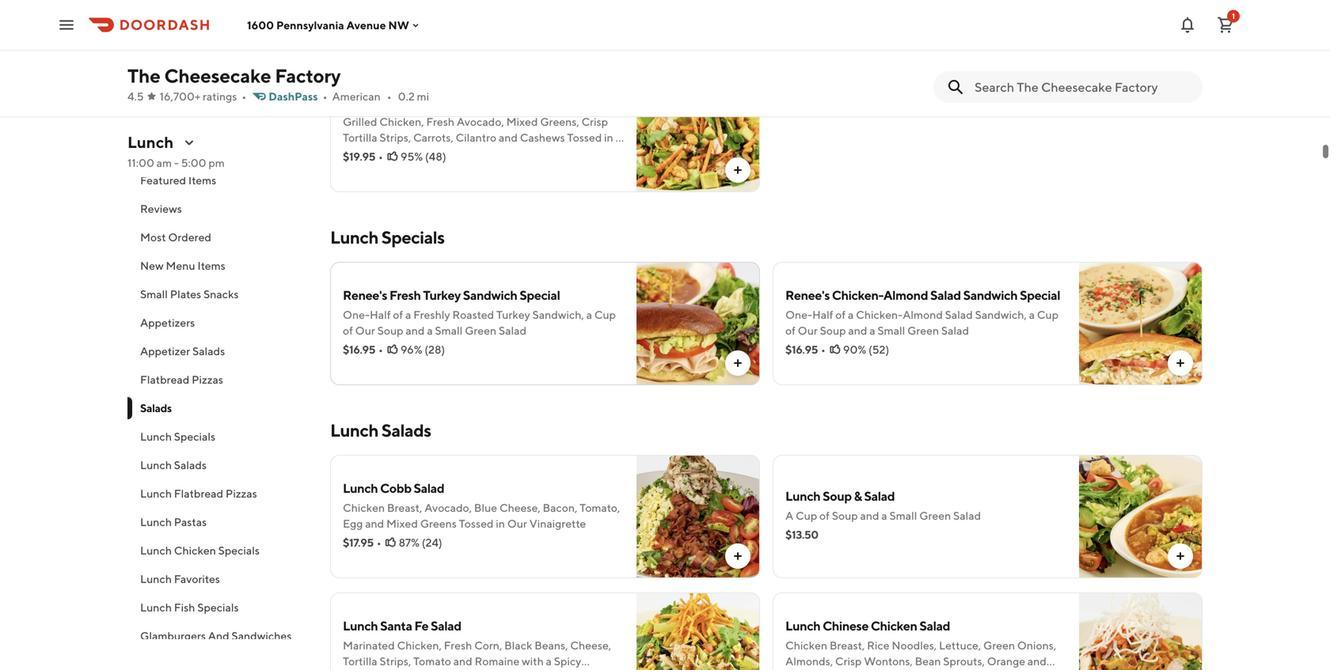 Task type: locate. For each thing, give the bounding box(es) containing it.
factory
[[275, 65, 341, 87]]

avocado, inside sheila's chicken and avocado salad grilled chicken, fresh avocado, mixed greens, crisp tortilla strips, carrots, cilantro and cashews tossed in a citrus-honey-peanut vinaigrette
[[457, 114, 504, 127]]

special inside renee's chicken-almond salad sandwich special one-half of a chicken-almond salad sandwich, a cup of our soup and a small green salad
[[1020, 286, 1061, 301]]

0 vertical spatial chinese
[[823, 617, 869, 632]]

in right cashews
[[604, 130, 614, 143]]

add item to cart image
[[732, 162, 745, 175], [732, 356, 745, 368], [1175, 356, 1187, 368], [1175, 549, 1187, 562]]

strips,
[[380, 130, 411, 143], [380, 654, 411, 667]]

• left 90%
[[821, 342, 826, 355]]

1 $16.95 from the left
[[343, 342, 375, 355]]

fresh inside the renee's fresh turkey sandwich special one-half of a freshly roasted turkey sandwich, a cup of our soup and a small green salad
[[390, 286, 421, 301]]

in down wontons,
[[899, 670, 909, 671]]

sandwiches
[[232, 630, 292, 643]]

cheese,
[[500, 500, 541, 513], [571, 638, 612, 651]]

honey-
[[378, 145, 416, 158]]

menu
[[166, 259, 195, 272]]

0 horizontal spatial crisp
[[582, 114, 608, 127]]

0 horizontal spatial cheese,
[[500, 500, 541, 513]]

tortilla inside 'lunch santa fe salad marinated chicken, fresh corn, black beans, cheese, tortilla strips, tomato and romaine with a spicy peanut-cilantro vinaigrette'
[[343, 654, 378, 667]]

small
[[140, 288, 168, 301], [435, 323, 463, 336], [878, 323, 906, 336], [890, 508, 918, 521]]

1 horizontal spatial breast,
[[830, 638, 865, 651]]

small inside lunch soup & salad a cup of soup and a small green salad $13.50
[[890, 508, 918, 521]]

our inside the renee's fresh turkey sandwich special one-half of a freshly roasted turkey sandwich, a cup of our soup and a small green salad
[[355, 323, 375, 336]]

1 vertical spatial in
[[496, 516, 505, 529]]

dashpass
[[269, 90, 318, 103]]

0 vertical spatial tortilla
[[343, 130, 378, 143]]

2 horizontal spatial in
[[899, 670, 909, 671]]

in inside sheila's chicken and avocado salad grilled chicken, fresh avocado, mixed greens, crisp tortilla strips, carrots, cilantro and cashews tossed in a citrus-honey-peanut vinaigrette
[[604, 130, 614, 143]]

strips, up honey-
[[380, 130, 411, 143]]

green inside renee's chicken-almond salad sandwich special one-half of a chicken-almond salad sandwich, a cup of our soup and a small green salad
[[908, 323, 939, 336]]

1 horizontal spatial tossed
[[567, 130, 602, 143]]

2 vertical spatial in
[[899, 670, 909, 671]]

new
[[140, 259, 164, 272]]

sandwich inside renee's chicken-almond salad sandwich special one-half of a chicken-almond salad sandwich, a cup of our soup and a small green salad
[[964, 286, 1018, 301]]

tortilla down grilled
[[343, 130, 378, 143]]

seeds.
[[827, 670, 860, 671]]

1 vertical spatial fresh
[[390, 286, 421, 301]]

lunch inside lunch soup & salad a cup of soup and a small green salad $13.50
[[786, 488, 821, 503]]

lunch santa fe salad image
[[637, 592, 760, 671]]

1 vertical spatial tossed
[[459, 516, 494, 529]]

1 vertical spatial crisp
[[836, 654, 862, 667]]

our
[[355, 323, 375, 336], [798, 323, 818, 336], [507, 516, 527, 529], [911, 670, 931, 671]]

1 horizontal spatial cheese,
[[571, 638, 612, 651]]

avocado,
[[457, 114, 504, 127], [425, 500, 472, 513]]

1 sandwich, from the left
[[533, 307, 584, 320]]

crisp right greens,
[[582, 114, 608, 127]]

1 vertical spatial lunch salads
[[140, 459, 207, 472]]

chicken,
[[380, 114, 424, 127], [397, 638, 442, 651]]

wontons,
[[864, 654, 913, 667]]

cheese, up spicy
[[571, 638, 612, 651]]

add item to cart image for sheila's chicken and avocado salad
[[732, 162, 745, 175]]

0 vertical spatial vinaigrette
[[455, 145, 512, 158]]

chicken, down 0.2
[[380, 114, 424, 127]]

soup up 96%
[[378, 323, 404, 336]]

and down "&"
[[861, 508, 880, 521]]

2 $19.95 from the top
[[343, 149, 375, 162]]

soup down "&"
[[832, 508, 858, 521]]

1 vertical spatial mixed
[[387, 516, 418, 529]]

• down factory
[[323, 90, 328, 103]]

1 horizontal spatial crisp
[[836, 654, 862, 667]]

1 vertical spatial items
[[198, 259, 226, 272]]

glamburgers and sandwiches button
[[128, 623, 311, 651]]

1 horizontal spatial in
[[604, 130, 614, 143]]

lunch salads up lunch flatbread pizzas
[[140, 459, 207, 472]]

4.5
[[128, 90, 144, 103]]

half
[[370, 307, 391, 320], [813, 307, 834, 320]]

renee's chicken-almond salad sandwich special one-half of a chicken-almond salad sandwich, a cup of our soup and a small green salad
[[786, 286, 1061, 336]]

1 tortilla from the top
[[343, 130, 378, 143]]

tossed down blue
[[459, 516, 494, 529]]

0 horizontal spatial $16.95
[[343, 342, 375, 355]]

2 half from the left
[[813, 307, 834, 320]]

0 vertical spatial in
[[604, 130, 614, 143]]

pizzas down lunch salads button
[[226, 488, 257, 501]]

2 sandwich from the left
[[964, 286, 1018, 301]]

and
[[208, 630, 229, 643]]

mixed
[[507, 114, 538, 127], [387, 516, 418, 529]]

and inside lunch chinese chicken salad chicken breast, rice noodles, lettuce, green onions, almonds, crisp wontons, bean sprouts, orange and sesame seeds. tossed in our special chinese pl
[[1028, 654, 1047, 667]]

and inside lunch cobb salad chicken breast, avocado, blue cheese, bacon, tomato, egg and mixed greens tossed in our vinaigrette
[[365, 516, 384, 529]]

appetizers button
[[128, 309, 311, 337]]

add item to cart image
[[1175, 25, 1187, 37], [732, 549, 745, 562]]

0 vertical spatial crisp
[[582, 114, 608, 127]]

sandwich, inside the renee's fresh turkey sandwich special one-half of a freshly roasted turkey sandwich, a cup of our soup and a small green salad
[[533, 307, 584, 320]]

2 one- from the left
[[786, 307, 813, 320]]

2 sandwich, from the left
[[976, 307, 1027, 320]]

avenue
[[347, 18, 386, 31]]

90%
[[843, 342, 867, 355]]

1 vertical spatial pizzas
[[226, 488, 257, 501]]

lunch specials
[[330, 226, 445, 246], [140, 430, 216, 444]]

salad inside sheila's chicken and avocado salad grilled chicken, fresh avocado, mixed greens, crisp tortilla strips, carrots, cilantro and cashews tossed in a citrus-honey-peanut vinaigrette
[[511, 93, 541, 108]]

0 vertical spatial tossed
[[567, 130, 602, 143]]

$19.95 left nw
[[343, 11, 375, 24]]

2 horizontal spatial special
[[1020, 286, 1061, 301]]

0 vertical spatial avocado,
[[457, 114, 504, 127]]

2 horizontal spatial tossed
[[862, 670, 897, 671]]

1 horizontal spatial renee's
[[786, 286, 830, 301]]

tossed down wontons,
[[862, 670, 897, 671]]

green inside the renee's fresh turkey sandwich special one-half of a freshly roasted turkey sandwich, a cup of our soup and a small green salad
[[465, 323, 497, 336]]

turkey up freshly at the left
[[423, 286, 461, 301]]

renee's
[[343, 286, 387, 301], [786, 286, 830, 301]]

renee's inside renee's chicken-almond salad sandwich special one-half of a chicken-almond salad sandwich, a cup of our soup and a small green salad
[[786, 286, 830, 301]]

0 vertical spatial lunch salads
[[330, 419, 431, 440]]

1 sandwich from the left
[[463, 286, 518, 301]]

salad
[[511, 93, 541, 108], [931, 286, 961, 301], [945, 307, 973, 320], [499, 323, 527, 336], [942, 323, 970, 336], [414, 480, 445, 495], [865, 488, 895, 503], [954, 508, 982, 521], [431, 617, 462, 632], [920, 617, 951, 632]]

mixed up 87%
[[387, 516, 418, 529]]

2 $16.95 from the left
[[786, 342, 818, 355]]

lunch soup & salad a cup of soup and a small green salad $13.50
[[786, 488, 982, 540]]

crisp
[[582, 114, 608, 127], [836, 654, 862, 667]]

0 horizontal spatial $16.95 •
[[343, 342, 383, 355]]

cheese, inside lunch cobb salad chicken breast, avocado, blue cheese, bacon, tomato, egg and mixed greens tossed in our vinaigrette
[[500, 500, 541, 513]]

glamburgers and sandwiches
[[140, 630, 292, 643]]

1 horizontal spatial chinese
[[972, 670, 1013, 671]]

vinaigrette right (48)
[[455, 145, 512, 158]]

appetizer
[[140, 345, 190, 358]]

0 horizontal spatial cup
[[595, 307, 616, 320]]

1 vertical spatial add item to cart image
[[732, 549, 745, 562]]

1 vertical spatial flatbread
[[174, 488, 223, 501]]

1 $16.95 • from the left
[[343, 342, 383, 355]]

0 horizontal spatial lunch salads
[[140, 459, 207, 472]]

pizzas inside "lunch flatbread pizzas" "button"
[[226, 488, 257, 501]]

tortilla up peanut- on the bottom of the page
[[343, 654, 378, 667]]

lunch chinese chicken salad chicken breast, rice noodles, lettuce, green onions, almonds, crisp wontons, bean sprouts, orange and sesame seeds. tossed in our special chinese pl
[[786, 617, 1057, 671]]

cilantro down "avocado"
[[456, 130, 497, 143]]

0 horizontal spatial lunch specials
[[140, 430, 216, 444]]

in
[[604, 130, 614, 143], [496, 516, 505, 529], [899, 670, 909, 671]]

0 horizontal spatial tossed
[[459, 516, 494, 529]]

fresh up carrots, at left
[[426, 114, 455, 127]]

chicken up favorites at the left bottom of page
[[174, 545, 216, 558]]

$16.95 • left 96%
[[343, 342, 383, 355]]

breast, down cobb
[[387, 500, 422, 513]]

cup inside renee's chicken-almond salad sandwich special one-half of a chicken-almond salad sandwich, a cup of our soup and a small green salad
[[1038, 307, 1059, 320]]

1 horizontal spatial lunch specials
[[330, 226, 445, 246]]

1 horizontal spatial turkey
[[497, 307, 530, 320]]

breast, up seeds.
[[830, 638, 865, 651]]

avocado, up greens
[[425, 500, 472, 513]]

0 vertical spatial add item to cart image
[[1175, 25, 1187, 37]]

chicken up carrots, at left
[[387, 93, 433, 108]]

2 renee's from the left
[[786, 286, 830, 301]]

mixed up cashews
[[507, 114, 538, 127]]

and up 90%
[[849, 323, 868, 336]]

cilantro inside sheila's chicken and avocado salad grilled chicken, fresh avocado, mixed greens, crisp tortilla strips, carrots, cilantro and cashews tossed in a citrus-honey-peanut vinaigrette
[[456, 130, 497, 143]]

new menu items
[[140, 259, 226, 272]]

and right egg
[[365, 516, 384, 529]]

tossed down greens,
[[567, 130, 602, 143]]

turkey
[[423, 286, 461, 301], [497, 307, 530, 320]]

2 vertical spatial fresh
[[444, 638, 472, 651]]

and right tomato
[[454, 654, 473, 667]]

a inside sheila's chicken and avocado salad grilled chicken, fresh avocado, mixed greens, crisp tortilla strips, carrots, cilantro and cashews tossed in a citrus-honey-peanut vinaigrette
[[616, 130, 622, 143]]

of
[[393, 307, 403, 320], [836, 307, 846, 320], [343, 323, 353, 336], [786, 323, 796, 336], [820, 508, 830, 521]]

breast,
[[387, 500, 422, 513], [830, 638, 865, 651]]

2 tortilla from the top
[[343, 654, 378, 667]]

1 horizontal spatial mixed
[[507, 114, 538, 127]]

87% (24)
[[399, 535, 443, 548]]

cup inside the renee's fresh turkey sandwich special one-half of a freshly roasted turkey sandwich, a cup of our soup and a small green salad
[[595, 307, 616, 320]]

mixed inside sheila's chicken and avocado salad grilled chicken, fresh avocado, mixed greens, crisp tortilla strips, carrots, cilantro and cashews tossed in a citrus-honey-peanut vinaigrette
[[507, 114, 538, 127]]

0 horizontal spatial add item to cart image
[[732, 549, 745, 562]]

1 half from the left
[[370, 307, 391, 320]]

citrus-
[[343, 145, 378, 158]]

$16.95 for renee's chicken-almond salad sandwich special
[[786, 342, 818, 355]]

1 horizontal spatial cup
[[796, 508, 818, 521]]

16,700+
[[160, 90, 201, 103]]

small plates snacks
[[140, 288, 239, 301]]

avocado, down "avocado"
[[457, 114, 504, 127]]

(52)
[[869, 342, 890, 355]]

0 vertical spatial turkey
[[423, 286, 461, 301]]

flatbread down appetizer
[[140, 373, 190, 387]]

lunch salads inside lunch salads button
[[140, 459, 207, 472]]

0 horizontal spatial chinese
[[823, 617, 869, 632]]

2 horizontal spatial cup
[[1038, 307, 1059, 320]]

our inside renee's chicken-almond salad sandwich special one-half of a chicken-almond salad sandwich, a cup of our soup and a small green salad
[[798, 323, 818, 336]]

$16.95 left 96%
[[343, 342, 375, 355]]

1 vertical spatial almond
[[903, 307, 943, 320]]

0 horizontal spatial half
[[370, 307, 391, 320]]

mixed inside lunch cobb salad chicken breast, avocado, blue cheese, bacon, tomato, egg and mixed greens tossed in our vinaigrette
[[387, 516, 418, 529]]

1 vertical spatial avocado,
[[425, 500, 472, 513]]

chicken, down fe
[[397, 638, 442, 651]]

0 horizontal spatial cilantro
[[384, 670, 425, 671]]

and right mi
[[436, 93, 457, 108]]

a
[[616, 130, 622, 143], [406, 307, 411, 320], [587, 307, 592, 320], [848, 307, 854, 320], [1029, 307, 1035, 320], [427, 323, 433, 336], [870, 323, 876, 336], [882, 508, 888, 521], [546, 654, 552, 667]]

1 horizontal spatial $16.95
[[786, 342, 818, 355]]

2 $16.95 • from the left
[[786, 342, 826, 355]]

• down the "the cheesecake factory"
[[242, 90, 247, 103]]

1 vertical spatial turkey
[[497, 307, 530, 320]]

1 horizontal spatial half
[[813, 307, 834, 320]]

chicken inside sheila's chicken and avocado salad grilled chicken, fresh avocado, mixed greens, crisp tortilla strips, carrots, cilantro and cashews tossed in a citrus-honey-peanut vinaigrette
[[387, 93, 433, 108]]

lunch cobb salad image
[[637, 454, 760, 577]]

sandwich,
[[533, 307, 584, 320], [976, 307, 1027, 320]]

1 vertical spatial cheese,
[[571, 638, 612, 651]]

vinaigrette down tomato
[[427, 670, 484, 671]]

$19.95 for $19.95
[[343, 11, 375, 24]]

0 vertical spatial chicken,
[[380, 114, 424, 127]]

chicken inside lunch cobb salad chicken breast, avocado, blue cheese, bacon, tomato, egg and mixed greens tossed in our vinaigrette
[[343, 500, 385, 513]]

and inside lunch soup & salad a cup of soup and a small green salad $13.50
[[861, 508, 880, 521]]

one-
[[343, 307, 370, 320], [786, 307, 813, 320]]

pizzas down appetizer salads button on the left
[[192, 373, 223, 387]]

one- inside renee's chicken-almond salad sandwich special one-half of a chicken-almond salad sandwich, a cup of our soup and a small green salad
[[786, 307, 813, 320]]

almond
[[884, 286, 928, 301], [903, 307, 943, 320]]

our inside lunch chinese chicken salad chicken breast, rice noodles, lettuce, green onions, almonds, crisp wontons, bean sprouts, orange and sesame seeds. tossed in our special chinese pl
[[911, 670, 931, 671]]

1 vertical spatial cilantro
[[384, 670, 425, 671]]

0 vertical spatial mixed
[[507, 114, 538, 127]]

1600
[[247, 18, 274, 31]]

1 vertical spatial lunch specials
[[140, 430, 216, 444]]

1 vertical spatial chicken,
[[397, 638, 442, 651]]

$19.95 down grilled
[[343, 149, 375, 162]]

$17.95
[[343, 535, 374, 548]]

fresh left corn,
[[444, 638, 472, 651]]

glamburgers
[[140, 630, 206, 643]]

1 vertical spatial $19.95
[[343, 149, 375, 162]]

(24)
[[422, 535, 443, 548]]

0 vertical spatial $19.95
[[343, 11, 375, 24]]

0 vertical spatial cheese,
[[500, 500, 541, 513]]

and up 96%
[[406, 323, 425, 336]]

1 horizontal spatial special
[[933, 670, 970, 671]]

•
[[242, 90, 247, 103], [323, 90, 328, 103], [387, 90, 392, 103], [379, 149, 383, 162], [379, 342, 383, 355], [821, 342, 826, 355], [377, 535, 382, 548]]

0 horizontal spatial pizzas
[[192, 373, 223, 387]]

chinese down orange
[[972, 670, 1013, 671]]

• left 96%
[[379, 342, 383, 355]]

1 $19.95 from the top
[[343, 11, 375, 24]]

1 vertical spatial breast,
[[830, 638, 865, 651]]

cheese, right blue
[[500, 500, 541, 513]]

cilantro inside 'lunch santa fe salad marinated chicken, fresh corn, black beans, cheese, tortilla strips, tomato and romaine with a spicy peanut-cilantro vinaigrette'
[[384, 670, 425, 671]]

1 vertical spatial tortilla
[[343, 654, 378, 667]]

sandwich
[[463, 286, 518, 301], [964, 286, 1018, 301]]

2 vertical spatial tossed
[[862, 670, 897, 671]]

chicken- up 90%
[[832, 286, 884, 301]]

salad inside lunch cobb salad chicken breast, avocado, blue cheese, bacon, tomato, egg and mixed greens tossed in our vinaigrette
[[414, 480, 445, 495]]

1 horizontal spatial $16.95 •
[[786, 342, 826, 355]]

0 horizontal spatial in
[[496, 516, 505, 529]]

90% (52)
[[843, 342, 890, 355]]

1 horizontal spatial pizzas
[[226, 488, 257, 501]]

0 horizontal spatial renee's
[[343, 286, 387, 301]]

bacon,
[[543, 500, 578, 513]]

1 vertical spatial vinaigrette
[[530, 516, 586, 529]]

1 vertical spatial chinese
[[972, 670, 1013, 671]]

barbeque ranch chicken salad image
[[637, 0, 760, 53]]

1 horizontal spatial sandwich
[[964, 286, 1018, 301]]

tossed inside lunch cobb salad chicken breast, avocado, blue cheese, bacon, tomato, egg and mixed greens tossed in our vinaigrette
[[459, 516, 494, 529]]

salad inside the renee's fresh turkey sandwich special one-half of a freshly roasted turkey sandwich, a cup of our soup and a small green salad
[[499, 323, 527, 336]]

1 horizontal spatial one-
[[786, 307, 813, 320]]

0 vertical spatial breast,
[[387, 500, 422, 513]]

tossed
[[567, 130, 602, 143], [459, 516, 494, 529], [862, 670, 897, 671]]

nw
[[388, 18, 409, 31]]

$16.95 • left 90%
[[786, 342, 826, 355]]

vinaigrette down bacon,
[[530, 516, 586, 529]]

items down most ordered button
[[198, 259, 226, 272]]

and left cashews
[[499, 130, 518, 143]]

renee's inside the renee's fresh turkey sandwich special one-half of a freshly roasted turkey sandwich, a cup of our soup and a small green salad
[[343, 286, 387, 301]]

fe
[[415, 617, 429, 632]]

renee's chicken-almond salad sandwich special image
[[1080, 261, 1203, 384]]

and inside renee's chicken-almond salad sandwich special one-half of a chicken-almond salad sandwich, a cup of our soup and a small green salad
[[849, 323, 868, 336]]

0 horizontal spatial special
[[520, 286, 560, 301]]

soup inside renee's chicken-almond salad sandwich special one-half of a chicken-almond salad sandwich, a cup of our soup and a small green salad
[[820, 323, 846, 336]]

fresh up freshly at the left
[[390, 286, 421, 301]]

1 horizontal spatial sandwich,
[[976, 307, 1027, 320]]

soup up 90%
[[820, 323, 846, 336]]

0 horizontal spatial breast,
[[387, 500, 422, 513]]

green inside lunch chinese chicken salad chicken breast, rice noodles, lettuce, green onions, almonds, crisp wontons, bean sprouts, orange and sesame seeds. tossed in our special chinese pl
[[984, 638, 1016, 651]]

greens,
[[540, 114, 580, 127]]

0 vertical spatial flatbread
[[140, 373, 190, 387]]

96%
[[401, 342, 423, 355]]

1 one- from the left
[[343, 307, 370, 320]]

0 vertical spatial pizzas
[[192, 373, 223, 387]]

chicken inside the lunch chicken specials button
[[174, 545, 216, 558]]

and down onions,
[[1028, 654, 1047, 667]]

0 horizontal spatial sandwich
[[463, 286, 518, 301]]

salad inside 'lunch santa fe salad marinated chicken, fresh corn, black beans, cheese, tortilla strips, tomato and romaine with a spicy peanut-cilantro vinaigrette'
[[431, 617, 462, 632]]

chinese up rice
[[823, 617, 869, 632]]

0 horizontal spatial mixed
[[387, 516, 418, 529]]

add item to cart image for lunch soup & salad
[[1175, 549, 1187, 562]]

items down 5:00
[[188, 174, 216, 187]]

dashpass •
[[269, 90, 328, 103]]

pizzas
[[192, 373, 223, 387], [226, 488, 257, 501]]

chicken up egg
[[343, 500, 385, 513]]

in inside lunch chinese chicken salad chicken breast, rice noodles, lettuce, green onions, almonds, crisp wontons, bean sprouts, orange and sesame seeds. tossed in our special chinese pl
[[899, 670, 909, 671]]

1 vertical spatial strips,
[[380, 654, 411, 667]]

in down blue
[[496, 516, 505, 529]]

$16.95
[[343, 342, 375, 355], [786, 342, 818, 355]]

0 horizontal spatial one-
[[343, 307, 370, 320]]

renee's for renee's fresh turkey sandwich special
[[343, 286, 387, 301]]

lunch salads up cobb
[[330, 419, 431, 440]]

tortilla
[[343, 130, 378, 143], [343, 654, 378, 667]]

1
[[1232, 11, 1236, 21]]

1 horizontal spatial lunch salads
[[330, 419, 431, 440]]

• right $17.95
[[377, 535, 382, 548]]

salads down appetizers button
[[192, 345, 225, 358]]

crisp up seeds.
[[836, 654, 862, 667]]

1 renee's from the left
[[343, 286, 387, 301]]

1600 pennsylvania avenue nw button
[[247, 18, 422, 31]]

sheila's chicken and avocado salad image
[[637, 67, 760, 191]]

strips, down marinated
[[380, 654, 411, 667]]

2 strips, from the top
[[380, 654, 411, 667]]

0 vertical spatial cilantro
[[456, 130, 497, 143]]

2 vertical spatial vinaigrette
[[427, 670, 484, 671]]

add item to cart image for renee's chicken-almond salad sandwich special
[[1175, 356, 1187, 368]]

Item Search search field
[[975, 78, 1190, 96]]

$16.95 left 90%
[[786, 342, 818, 355]]

tossed inside sheila's chicken and avocado salad grilled chicken, fresh avocado, mixed greens, crisp tortilla strips, carrots, cilantro and cashews tossed in a citrus-honey-peanut vinaigrette
[[567, 130, 602, 143]]

1 horizontal spatial cilantro
[[456, 130, 497, 143]]

chicken- up (52)
[[856, 307, 903, 320]]

turkey right roasted
[[497, 307, 530, 320]]

0 horizontal spatial sandwich,
[[533, 307, 584, 320]]

lunch chinese chicken salad image
[[1080, 592, 1203, 671]]

cilantro down tomato
[[384, 670, 425, 671]]

fresh inside sheila's chicken and avocado salad grilled chicken, fresh avocado, mixed greens, crisp tortilla strips, carrots, cilantro and cashews tossed in a citrus-honey-peanut vinaigrette
[[426, 114, 455, 127]]

0 vertical spatial strips,
[[380, 130, 411, 143]]

flatbread up pastas
[[174, 488, 223, 501]]

1 strips, from the top
[[380, 130, 411, 143]]

0 vertical spatial fresh
[[426, 114, 455, 127]]

$19.95
[[343, 11, 375, 24], [343, 149, 375, 162]]

small plates snacks button
[[128, 280, 311, 309]]



Task type: vqa. For each thing, say whether or not it's contained in the screenshot.
mayo
no



Task type: describe. For each thing, give the bounding box(es) containing it.
breast, inside lunch chinese chicken salad chicken breast, rice noodles, lettuce, green onions, almonds, crisp wontons, bean sprouts, orange and sesame seeds. tossed in our special chinese pl
[[830, 638, 865, 651]]

lunch chicken specials button
[[128, 537, 311, 566]]

a inside 'lunch santa fe salad marinated chicken, fresh corn, black beans, cheese, tortilla strips, tomato and romaine with a spicy peanut-cilantro vinaigrette'
[[546, 654, 552, 667]]

$16.95 • for renee's fresh turkey sandwich special
[[343, 342, 383, 355]]

vinaigrette inside lunch cobb salad chicken breast, avocado, blue cheese, bacon, tomato, egg and mixed greens tossed in our vinaigrette
[[530, 516, 586, 529]]

with
[[522, 654, 544, 667]]

vinaigrette inside sheila's chicken and avocado salad grilled chicken, fresh avocado, mixed greens, crisp tortilla strips, carrots, cilantro and cashews tossed in a citrus-honey-peanut vinaigrette
[[455, 145, 512, 158]]

greens
[[420, 516, 457, 529]]

vinaigrette inside 'lunch santa fe salad marinated chicken, fresh corn, black beans, cheese, tortilla strips, tomato and romaine with a spicy peanut-cilantro vinaigrette'
[[427, 670, 484, 671]]

orange
[[988, 654, 1026, 667]]

green inside lunch soup & salad a cup of soup and a small green salad $13.50
[[920, 508, 951, 521]]

flatbread inside button
[[140, 373, 190, 387]]

ratings
[[203, 90, 237, 103]]

spicy
[[554, 654, 582, 667]]

reviews
[[140, 202, 182, 215]]

grilled
[[343, 114, 377, 127]]

cheese, inside 'lunch santa fe salad marinated chicken, fresh corn, black beans, cheese, tortilla strips, tomato and romaine with a spicy peanut-cilantro vinaigrette'
[[571, 638, 612, 651]]

breast, inside lunch cobb salad chicken breast, avocado, blue cheese, bacon, tomato, egg and mixed greens tossed in our vinaigrette
[[387, 500, 422, 513]]

87%
[[399, 535, 420, 548]]

our inside lunch cobb salad chicken breast, avocado, blue cheese, bacon, tomato, egg and mixed greens tossed in our vinaigrette
[[507, 516, 527, 529]]

1 horizontal spatial add item to cart image
[[1175, 25, 1187, 37]]

santa
[[380, 617, 412, 632]]

fresh inside 'lunch santa fe salad marinated chicken, fresh corn, black beans, cheese, tortilla strips, tomato and romaine with a spicy peanut-cilantro vinaigrette'
[[444, 638, 472, 651]]

chicken, inside 'lunch santa fe salad marinated chicken, fresh corn, black beans, cheese, tortilla strips, tomato and romaine with a spicy peanut-cilantro vinaigrette'
[[397, 638, 442, 651]]

lunch specials button
[[128, 423, 311, 451]]

ordered
[[168, 231, 211, 244]]

half inside renee's chicken-almond salad sandwich special one-half of a chicken-almond salad sandwich, a cup of our soup and a small green salad
[[813, 307, 834, 320]]

lunch fish specials button
[[128, 594, 311, 623]]

$13.50
[[786, 527, 819, 540]]

appetizer salads button
[[128, 337, 311, 366]]

and inside 'lunch santa fe salad marinated chicken, fresh corn, black beans, cheese, tortilla strips, tomato and romaine with a spicy peanut-cilantro vinaigrette'
[[454, 654, 473, 667]]

salads down flatbread pizzas
[[140, 402, 172, 415]]

sesame
[[786, 670, 825, 671]]

cup inside lunch soup & salad a cup of soup and a small green salad $13.50
[[796, 508, 818, 521]]

$16.95 for renee's fresh turkey sandwich special
[[343, 342, 375, 355]]

lunch flatbread pizzas
[[140, 488, 257, 501]]

lunch fish specials
[[140, 602, 239, 615]]

romaine
[[475, 654, 520, 667]]

• right citrus-
[[379, 149, 383, 162]]

menus image
[[183, 136, 196, 149]]

1 button
[[1210, 9, 1242, 41]]

open menu image
[[57, 15, 76, 34]]

96% (28)
[[401, 342, 445, 355]]

pastas
[[174, 516, 207, 529]]

0 vertical spatial chicken-
[[832, 286, 884, 301]]

roasted
[[453, 307, 494, 320]]

0 horizontal spatial turkey
[[423, 286, 461, 301]]

tomato
[[413, 654, 451, 667]]

11:00
[[128, 156, 154, 170]]

half inside the renee's fresh turkey sandwich special one-half of a freshly roasted turkey sandwich, a cup of our soup and a small green salad
[[370, 307, 391, 320]]

tossed inside lunch chinese chicken salad chicken breast, rice noodles, lettuce, green onions, almonds, crisp wontons, bean sprouts, orange and sesame seeds. tossed in our special chinese pl
[[862, 670, 897, 671]]

lunch inside lunch chinese chicken salad chicken breast, rice noodles, lettuce, green onions, almonds, crisp wontons, bean sprouts, orange and sesame seeds. tossed in our special chinese pl
[[786, 617, 821, 632]]

american • 0.2 mi
[[332, 90, 429, 103]]

lunch pastas
[[140, 516, 207, 529]]

lunch flatbread pizzas button
[[128, 480, 311, 509]]

special inside the renee's fresh turkey sandwich special one-half of a freshly roasted turkey sandwich, a cup of our soup and a small green salad
[[520, 286, 560, 301]]

am
[[157, 156, 172, 170]]

cobb
[[380, 480, 412, 495]]

special inside lunch chinese chicken salad chicken breast, rice noodles, lettuce, green onions, almonds, crisp wontons, bean sprouts, orange and sesame seeds. tossed in our special chinese pl
[[933, 670, 970, 671]]

freshly
[[414, 307, 450, 320]]

one- inside the renee's fresh turkey sandwich special one-half of a freshly roasted turkey sandwich, a cup of our soup and a small green salad
[[343, 307, 370, 320]]

reviews button
[[128, 195, 311, 223]]

1 items, open order cart image
[[1217, 15, 1236, 34]]

sheila's chicken and avocado salad grilled chicken, fresh avocado, mixed greens, crisp tortilla strips, carrots, cilantro and cashews tossed in a citrus-honey-peanut vinaigrette
[[343, 93, 622, 158]]

new menu items button
[[128, 252, 311, 280]]

in inside lunch cobb salad chicken breast, avocado, blue cheese, bacon, tomato, egg and mixed greens tossed in our vinaigrette
[[496, 516, 505, 529]]

the cheesecake factory
[[128, 65, 341, 87]]

almonds,
[[786, 654, 833, 667]]

lunch favorites
[[140, 573, 220, 586]]

lunch inside 'lunch santa fe salad marinated chicken, fresh corn, black beans, cheese, tortilla strips, tomato and romaine with a spicy peanut-cilantro vinaigrette'
[[343, 617, 378, 632]]

avocado
[[459, 93, 508, 108]]

a inside lunch soup & salad a cup of soup and a small green salad $13.50
[[882, 508, 888, 521]]

0 vertical spatial items
[[188, 174, 216, 187]]

plates
[[170, 288, 201, 301]]

95% (48)
[[401, 149, 446, 162]]

strips, inside sheila's chicken and avocado salad grilled chicken, fresh avocado, mixed greens, crisp tortilla strips, carrots, cilantro and cashews tossed in a citrus-honey-peanut vinaigrette
[[380, 130, 411, 143]]

a
[[786, 508, 794, 521]]

noodles,
[[892, 638, 937, 651]]

the
[[128, 65, 161, 87]]

cashews
[[520, 130, 565, 143]]

cheesecake
[[164, 65, 271, 87]]

0.2
[[398, 90, 415, 103]]

flatbread pizzas button
[[128, 366, 311, 394]]

• left 0.2
[[387, 90, 392, 103]]

crisp inside sheila's chicken and avocado salad grilled chicken, fresh avocado, mixed greens, crisp tortilla strips, carrots, cilantro and cashews tossed in a citrus-honey-peanut vinaigrette
[[582, 114, 608, 127]]

appetizers
[[140, 316, 195, 330]]

lunch soup & salad image
[[1080, 454, 1203, 577]]

1 vertical spatial chicken-
[[856, 307, 903, 320]]

featured items button
[[128, 166, 311, 195]]

renee's fresh turkey sandwich special image
[[637, 261, 760, 384]]

featured items
[[140, 174, 216, 187]]

notification bell image
[[1179, 15, 1198, 34]]

flatbread pizzas
[[140, 373, 223, 387]]

black
[[505, 638, 533, 651]]

sandwich, inside renee's chicken-almond salad sandwich special one-half of a chicken-almond salad sandwich, a cup of our soup and a small green salad
[[976, 307, 1027, 320]]

chicken up the almonds,
[[786, 638, 828, 651]]

tortilla inside sheila's chicken and avocado salad grilled chicken, fresh avocado, mixed greens, crisp tortilla strips, carrots, cilantro and cashews tossed in a citrus-honey-peanut vinaigrette
[[343, 130, 378, 143]]

(48)
[[425, 149, 446, 162]]

appetizer salads
[[140, 345, 225, 358]]

snacks
[[204, 288, 239, 301]]

avocado, inside lunch cobb salad chicken breast, avocado, blue cheese, bacon, tomato, egg and mixed greens tossed in our vinaigrette
[[425, 500, 472, 513]]

&
[[854, 488, 862, 503]]

strips, inside 'lunch santa fe salad marinated chicken, fresh corn, black beans, cheese, tortilla strips, tomato and romaine with a spicy peanut-cilantro vinaigrette'
[[380, 654, 411, 667]]

crisp inside lunch chinese chicken salad chicken breast, rice noodles, lettuce, green onions, almonds, crisp wontons, bean sprouts, orange and sesame seeds. tossed in our special chinese pl
[[836, 654, 862, 667]]

salads up cobb
[[382, 419, 431, 440]]

flatbread inside "button"
[[174, 488, 223, 501]]

pennsylvania
[[276, 18, 344, 31]]

peanut
[[416, 145, 453, 158]]

peanut-
[[343, 670, 384, 671]]

favorites
[[174, 573, 220, 586]]

vegan cobb salad image
[[1080, 0, 1203, 53]]

lunch inside "button"
[[140, 488, 172, 501]]

lunch cobb salad chicken breast, avocado, blue cheese, bacon, tomato, egg and mixed greens tossed in our vinaigrette
[[343, 480, 620, 529]]

beans,
[[535, 638, 568, 651]]

sheila's
[[343, 93, 385, 108]]

$16.95 • for renee's chicken-almond salad sandwich special
[[786, 342, 826, 355]]

small inside the renee's fresh turkey sandwich special one-half of a freshly roasted turkey sandwich, a cup of our soup and a small green salad
[[435, 323, 463, 336]]

onions,
[[1018, 638, 1057, 651]]

5:00
[[181, 156, 206, 170]]

egg
[[343, 516, 363, 529]]

salads up lunch flatbread pizzas
[[174, 459, 207, 472]]

lunch specials inside button
[[140, 430, 216, 444]]

fish
[[174, 602, 195, 615]]

small inside renee's chicken-almond salad sandwich special one-half of a chicken-almond salad sandwich, a cup of our soup and a small green salad
[[878, 323, 906, 336]]

lunch pastas button
[[128, 509, 311, 537]]

0 vertical spatial lunch specials
[[330, 226, 445, 246]]

sandwich inside the renee's fresh turkey sandwich special one-half of a freshly roasted turkey sandwich, a cup of our soup and a small green salad
[[463, 286, 518, 301]]

small inside button
[[140, 288, 168, 301]]

mi
[[417, 90, 429, 103]]

add item to cart image for renee's fresh turkey sandwich special
[[732, 356, 745, 368]]

chicken, inside sheila's chicken and avocado salad grilled chicken, fresh avocado, mixed greens, crisp tortilla strips, carrots, cilantro and cashews tossed in a citrus-honey-peanut vinaigrette
[[380, 114, 424, 127]]

of inside lunch soup & salad a cup of soup and a small green salad $13.50
[[820, 508, 830, 521]]

most
[[140, 231, 166, 244]]

soup left "&"
[[823, 488, 852, 503]]

chicken up rice
[[871, 617, 918, 632]]

salad inside lunch chinese chicken salad chicken breast, rice noodles, lettuce, green onions, almonds, crisp wontons, bean sprouts, orange and sesame seeds. tossed in our special chinese pl
[[920, 617, 951, 632]]

$19.95 •
[[343, 149, 383, 162]]

pizzas inside flatbread pizzas button
[[192, 373, 223, 387]]

soup inside the renee's fresh turkey sandwich special one-half of a freshly roasted turkey sandwich, a cup of our soup and a small green salad
[[378, 323, 404, 336]]

renee's for renee's chicken-almond salad sandwich special
[[786, 286, 830, 301]]

11:00 am - 5:00 pm
[[128, 156, 225, 170]]

lettuce,
[[939, 638, 982, 651]]

$19.95 for $19.95 •
[[343, 149, 375, 162]]

and inside the renee's fresh turkey sandwich special one-half of a freshly roasted turkey sandwich, a cup of our soup and a small green salad
[[406, 323, 425, 336]]

rice
[[867, 638, 890, 651]]

0 vertical spatial almond
[[884, 286, 928, 301]]

featured
[[140, 174, 186, 187]]

lunch inside lunch cobb salad chicken breast, avocado, blue cheese, bacon, tomato, egg and mixed greens tossed in our vinaigrette
[[343, 480, 378, 495]]



